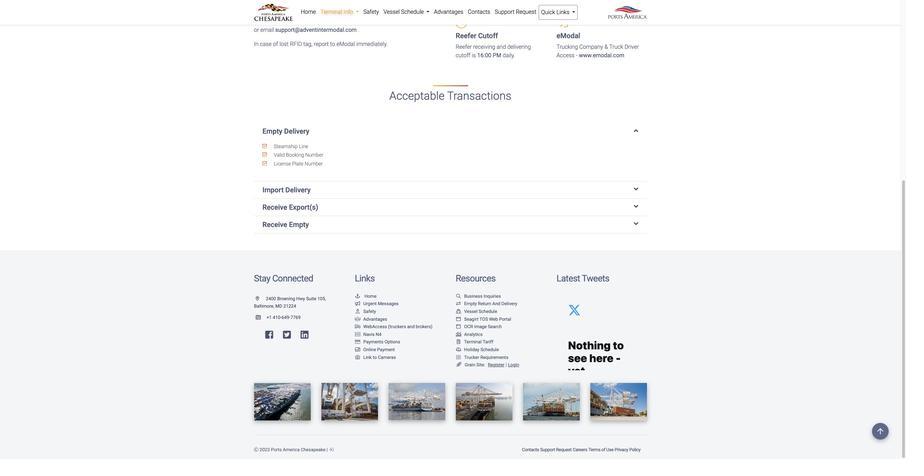 Task type: locate. For each thing, give the bounding box(es) containing it.
links
[[557, 9, 570, 16], [355, 273, 375, 284]]

1 vertical spatial delivery
[[286, 186, 311, 194]]

emodal down terminal info
[[324, 18, 342, 25]]

bells image
[[456, 348, 462, 353]]

please
[[286, 18, 302, 25]]

terminal
[[321, 9, 342, 15], [465, 340, 482, 345]]

1 horizontal spatial www.emodal.com link
[[579, 52, 625, 59]]

and up pm on the top right
[[497, 44, 506, 50]]

hand receiving image
[[355, 318, 361, 322]]

receive export(s) link
[[263, 203, 639, 212]]

. up 866-758-3838 link
[[370, 4, 371, 11]]

empty down business at bottom right
[[465, 302, 477, 307]]

0 horizontal spatial empty
[[263, 127, 283, 136]]

1 vertical spatial |
[[327, 448, 328, 453]]

0 horizontal spatial contacts
[[468, 9, 491, 15]]

receive for receive empty
[[263, 221, 287, 229]]

1 vertical spatial links
[[355, 273, 375, 284]]

payments options
[[364, 340, 401, 345]]

valid booking number
[[273, 152, 324, 158]]

bullhorn image
[[355, 302, 361, 307]]

www.emodal.com down & on the right top of the page
[[579, 52, 625, 59]]

0 vertical spatial www.emodal.com
[[324, 4, 370, 11]]

0 vertical spatial terminal
[[321, 9, 342, 15]]

www.emodal.com link down & on the right top of the page
[[579, 52, 625, 59]]

terminal for terminal info
[[321, 9, 342, 15]]

online payment link
[[355, 348, 395, 353]]

vessel schedule
[[384, 9, 426, 15], [465, 309, 498, 315]]

1 horizontal spatial advantages link
[[432, 5, 466, 19]]

tab list
[[254, 120, 647, 234]]

1 horizontal spatial vessel
[[465, 309, 478, 315]]

terminal info link
[[318, 5, 361, 19]]

angle down image inside import delivery link
[[634, 186, 639, 193]]

support up cutoff
[[495, 9, 515, 15]]

browser image
[[456, 325, 462, 330]]

login
[[509, 363, 520, 368]]

1 angle down image from the top
[[634, 186, 639, 193]]

cutoff
[[456, 52, 471, 59]]

emodal
[[324, 18, 342, 25], [557, 32, 581, 40], [337, 41, 355, 48]]

2023 ports america chesapeake |
[[259, 448, 329, 453]]

baltimore,
[[254, 304, 274, 309]]

link to cameras
[[364, 355, 396, 360]]

receive
[[263, 203, 287, 212], [263, 221, 287, 229]]

www.emodal.com link for to obtain an rfid tag, go to
[[324, 4, 370, 11]]

delivery right and
[[502, 302, 518, 307]]

rfid right the 'an'
[[286, 4, 298, 11]]

1 vertical spatial emodal
[[557, 32, 581, 40]]

1 horizontal spatial .
[[370, 4, 371, 11]]

angle down image inside receive export(s) link
[[634, 203, 639, 210]]

safety up 866-758-3838 link
[[364, 9, 379, 15]]

0 vertical spatial safety link
[[361, 5, 382, 19]]

delivery up export(s)
[[286, 186, 311, 194]]

1 vertical spatial terminal
[[465, 340, 482, 345]]

lost
[[280, 41, 289, 48]]

home up contact
[[301, 9, 316, 15]]

1 vertical spatial number
[[305, 161, 323, 167]]

2 angle down image from the top
[[634, 203, 639, 210]]

portal
[[500, 317, 512, 322]]

link to cameras link
[[355, 355, 396, 360]]

number for valid booking number
[[306, 152, 324, 158]]

-
[[576, 52, 578, 59]]

driver
[[625, 44, 640, 50]]

0 vertical spatial contacts link
[[466, 5, 493, 19]]

2 vertical spatial empty
[[465, 302, 477, 307]]

2 horizontal spatial to
[[373, 355, 377, 360]]

866-758-3838 link
[[350, 18, 385, 25]]

0 vertical spatial to
[[318, 4, 323, 11]]

1 vertical spatial safety link
[[355, 309, 376, 315]]

0 vertical spatial .
[[370, 4, 371, 11]]

1 horizontal spatial vessel schedule
[[465, 309, 498, 315]]

1 vertical spatial schedule
[[479, 309, 498, 315]]

emodal down at
[[337, 41, 355, 48]]

register
[[488, 363, 505, 368]]

and left the brokers)
[[408, 325, 415, 330]]

| left login link
[[506, 362, 507, 368]]

empty down export(s)
[[289, 221, 309, 229]]

and inside reefer receiving and delivering cutoff is
[[497, 44, 506, 50]]

0 vertical spatial empty
[[263, 127, 283, 136]]

credit card front image
[[355, 348, 361, 353]]

0 horizontal spatial advantages
[[364, 317, 388, 322]]

0 horizontal spatial advantages link
[[355, 317, 388, 322]]

0 vertical spatial vessel schedule
[[384, 9, 426, 15]]

safety link down urgent
[[355, 309, 376, 315]]

trucking
[[557, 44, 578, 50]]

safety down urgent
[[364, 309, 376, 315]]

to right link
[[373, 355, 377, 360]]

0 vertical spatial emodal
[[324, 18, 342, 25]]

phone office image
[[256, 316, 267, 321]]

www.emodal.com up at
[[324, 4, 370, 11]]

2 vertical spatial to
[[373, 355, 377, 360]]

0 vertical spatial safety
[[364, 9, 379, 15]]

container storage image
[[355, 333, 361, 337]]

vessel up seagirt
[[465, 309, 478, 315]]

1 vertical spatial vessel
[[465, 309, 478, 315]]

home link for urgent messages link at left
[[355, 294, 377, 299]]

tag, left report
[[304, 41, 313, 48]]

emodal up trucking
[[557, 32, 581, 40]]

ocr
[[465, 325, 473, 330]]

support request link left quick
[[493, 5, 539, 19]]

1 horizontal spatial request
[[557, 448, 572, 453]]

seagirt tos web portal link
[[456, 317, 512, 322]]

649-
[[282, 315, 291, 321]]

support request link left careers
[[540, 444, 573, 457]]

1 horizontal spatial empty
[[289, 221, 309, 229]]

acceptable transactions
[[390, 89, 512, 103]]

1 reefer from the top
[[456, 32, 477, 40]]

number right plate
[[305, 161, 323, 167]]

0 vertical spatial advantages link
[[432, 5, 466, 19]]

angle down image inside empty delivery link
[[634, 127, 639, 134]]

1 horizontal spatial home
[[365, 294, 377, 299]]

support
[[495, 9, 515, 15], [541, 448, 556, 453]]

0 vertical spatial www.emodal.com link
[[324, 4, 370, 11]]

0 vertical spatial support request link
[[493, 5, 539, 19]]

resources
[[456, 273, 496, 284]]

of left use
[[602, 448, 606, 453]]

1 vertical spatial safety
[[364, 309, 376, 315]]

1 vertical spatial vessel schedule link
[[456, 309, 498, 315]]

support left careers
[[541, 448, 556, 453]]

1 horizontal spatial and
[[497, 44, 506, 50]]

cameras
[[378, 355, 396, 360]]

pm
[[493, 52, 502, 59]]

empty for empty return and delivery
[[465, 302, 477, 307]]

0 vertical spatial and
[[497, 44, 506, 50]]

0 vertical spatial delivery
[[284, 127, 310, 136]]

0 vertical spatial contacts
[[468, 9, 491, 15]]

tariff
[[483, 340, 494, 345]]

0 horizontal spatial of
[[273, 41, 278, 48]]

map marker alt image
[[256, 297, 265, 302]]

urgent messages
[[364, 302, 399, 307]]

1 horizontal spatial www.emodal.com
[[579, 52, 625, 59]]

1 horizontal spatial contacts link
[[522, 444, 540, 457]]

number down line
[[306, 152, 324, 158]]

0 vertical spatial home link
[[299, 5, 318, 19]]

rfid right lost
[[290, 41, 302, 48]]

1 horizontal spatial links
[[557, 9, 570, 16]]

to right report
[[330, 41, 335, 48]]

1 horizontal spatial support
[[541, 448, 556, 453]]

0 vertical spatial rfid
[[286, 4, 298, 11]]

3838
[[372, 18, 385, 25]]

vessel schedule up seagirt tos web portal link
[[465, 309, 498, 315]]

1 vertical spatial www.emodal.com
[[579, 52, 625, 59]]

2 angle down image from the top
[[634, 221, 639, 228]]

1 vertical spatial tag,
[[304, 41, 313, 48]]

1 horizontal spatial support request link
[[540, 444, 573, 457]]

and for receiving
[[497, 44, 506, 50]]

1 horizontal spatial vessel schedule link
[[456, 309, 498, 315]]

to right go
[[318, 4, 323, 11]]

privacy policy link
[[615, 444, 642, 457]]

0 horizontal spatial request
[[516, 9, 537, 15]]

obtain
[[262, 4, 277, 11]]

login link
[[509, 363, 520, 368]]

1 angle down image from the top
[[634, 127, 639, 134]]

terminal left info
[[321, 9, 342, 15]]

1 horizontal spatial of
[[602, 448, 606, 453]]

0 horizontal spatial support request link
[[493, 5, 539, 19]]

receive export(s)
[[263, 203, 318, 212]]

terms
[[589, 448, 601, 453]]

1 vertical spatial home link
[[355, 294, 377, 299]]

for
[[254, 18, 262, 25]]

advantages
[[434, 9, 464, 15], [364, 317, 388, 322]]

delivering
[[508, 44, 531, 50]]

of left lost
[[273, 41, 278, 48]]

home up urgent
[[365, 294, 377, 299]]

1 horizontal spatial home link
[[355, 294, 377, 299]]

advantages link
[[432, 5, 466, 19], [355, 317, 388, 322]]

delivery up steamship line
[[284, 127, 310, 136]]

0 horizontal spatial vessel
[[384, 9, 400, 15]]

terminal down analytics
[[465, 340, 482, 345]]

privacy
[[615, 448, 629, 453]]

0 vertical spatial request
[[516, 9, 537, 15]]

2023
[[260, 448, 270, 453]]

delivery for empty delivery
[[284, 127, 310, 136]]

1 horizontal spatial contacts
[[522, 448, 540, 453]]

0 vertical spatial advantages
[[434, 9, 464, 15]]

angle down image
[[634, 186, 639, 193], [634, 203, 639, 210]]

schedule for bells icon
[[481, 348, 499, 353]]

quick
[[542, 9, 556, 16]]

safety link right 866- on the top left
[[361, 5, 382, 19]]

(truckers
[[388, 325, 406, 330]]

1 vertical spatial advantages
[[364, 317, 388, 322]]

company
[[580, 44, 604, 50]]

| left sign in icon
[[327, 448, 328, 453]]

number
[[306, 152, 324, 158], [305, 161, 323, 167]]

0 vertical spatial reefer
[[456, 32, 477, 40]]

of
[[273, 41, 278, 48], [602, 448, 606, 453]]

www.emodal.com link up at
[[324, 4, 370, 11]]

vessel up 3838
[[384, 9, 400, 15]]

request left quick
[[516, 9, 537, 15]]

vessel schedule up 3838
[[384, 9, 426, 15]]

schedule
[[401, 9, 424, 15], [479, 309, 498, 315], [481, 348, 499, 353]]

empty return and delivery
[[465, 302, 518, 307]]

suite
[[306, 296, 317, 302]]

1 receive from the top
[[263, 203, 287, 212]]

messages
[[378, 302, 399, 307]]

is
[[472, 52, 476, 59]]

0 vertical spatial number
[[306, 152, 324, 158]]

empty up steamship
[[263, 127, 283, 136]]

image
[[475, 325, 487, 330]]

terms of use link
[[588, 444, 615, 457]]

1 vertical spatial rfid
[[290, 41, 302, 48]]

2 receive from the top
[[263, 221, 287, 229]]

safety link for bottom advantages "link"
[[355, 309, 376, 315]]

urgent messages link
[[355, 302, 399, 307]]

2 horizontal spatial empty
[[465, 302, 477, 307]]

n4
[[376, 332, 382, 338]]

.
[[370, 4, 371, 11], [358, 27, 360, 33]]

0 vertical spatial |
[[506, 362, 507, 368]]

go to top image
[[873, 424, 890, 440]]

0 horizontal spatial vessel schedule link
[[382, 5, 432, 19]]

1 vertical spatial vessel schedule
[[465, 309, 498, 315]]

report
[[314, 41, 329, 48]]

number for license plate number
[[305, 161, 323, 167]]

contacts for contacts
[[468, 9, 491, 15]]

request
[[516, 9, 537, 15], [557, 448, 572, 453]]

receive down receive export(s)
[[263, 221, 287, 229]]

tag, left go
[[300, 4, 309, 11]]

1 safety from the top
[[364, 9, 379, 15]]

sign in image
[[329, 449, 334, 453]]

1 vertical spatial receive
[[263, 221, 287, 229]]

line
[[299, 144, 308, 150]]

angle down image inside receive empty link
[[634, 221, 639, 228]]

reefer inside reefer receiving and delivering cutoff is
[[456, 44, 472, 50]]

0 vertical spatial receive
[[263, 203, 287, 212]]

links up anchor image
[[355, 273, 375, 284]]

advantages inside "link"
[[434, 9, 464, 15]]

2 reefer from the top
[[456, 44, 472, 50]]

0 vertical spatial home
[[301, 9, 316, 15]]

terminal for terminal tariff
[[465, 340, 482, 345]]

anchor image
[[355, 295, 361, 299]]

list alt image
[[456, 356, 462, 360]]

1 horizontal spatial to
[[330, 41, 335, 48]]

request left careers
[[557, 448, 572, 453]]

links right quick
[[557, 9, 570, 16]]

receive down import
[[263, 203, 287, 212]]

1 horizontal spatial terminal
[[465, 340, 482, 345]]

0 horizontal spatial |
[[327, 448, 328, 453]]

2400 broening hwy suite 105, baltimore, md 21224 link
[[254, 296, 326, 309]]

stay connected
[[254, 273, 313, 284]]

0 vertical spatial angle down image
[[634, 127, 639, 134]]

1 vertical spatial support
[[541, 448, 556, 453]]

in
[[254, 41, 259, 48]]

reefer
[[456, 32, 477, 40], [456, 44, 472, 50]]

1 vertical spatial www.emodal.com link
[[579, 52, 625, 59]]

0 vertical spatial links
[[557, 9, 570, 16]]

0 horizontal spatial home
[[301, 9, 316, 15]]

. down 866- on the top left
[[358, 27, 360, 33]]

careers
[[573, 448, 588, 453]]

immediately.
[[357, 41, 388, 48]]

1 vertical spatial contacts
[[522, 448, 540, 453]]

angle down image
[[634, 127, 639, 134], [634, 221, 639, 228]]

for inquiries please contact emodal at 866-758-3838 or email support@adventintermodal.com .
[[254, 18, 385, 33]]

holiday schedule
[[465, 348, 499, 353]]

0 horizontal spatial .
[[358, 27, 360, 33]]

safety link
[[361, 5, 382, 19], [355, 309, 376, 315]]

1 vertical spatial empty
[[289, 221, 309, 229]]

0 horizontal spatial home link
[[299, 5, 318, 19]]



Task type: describe. For each thing, give the bounding box(es) containing it.
truck
[[610, 44, 624, 50]]

payment
[[377, 348, 395, 353]]

1 vertical spatial to
[[330, 41, 335, 48]]

2 vertical spatial delivery
[[502, 302, 518, 307]]

payments options link
[[355, 340, 401, 345]]

support request
[[495, 9, 537, 15]]

md
[[276, 304, 283, 309]]

inquiries
[[484, 294, 501, 299]]

payments
[[364, 340, 384, 345]]

0 horizontal spatial to
[[318, 4, 323, 11]]

angle down image for export(s)
[[634, 203, 639, 210]]

receiving
[[474, 44, 496, 50]]

0 horizontal spatial www.emodal.com
[[324, 4, 370, 11]]

0 vertical spatial vessel schedule link
[[382, 5, 432, 19]]

and for (truckers
[[408, 325, 415, 330]]

terminal tariff link
[[456, 340, 494, 345]]

16:00 pm daily.
[[478, 52, 516, 59]]

1 vertical spatial of
[[602, 448, 606, 453]]

. inside for inquiries please contact emodal at 866-758-3838 or email support@adventintermodal.com .
[[358, 27, 360, 33]]

0 horizontal spatial support
[[495, 9, 515, 15]]

0 vertical spatial schedule
[[401, 9, 424, 15]]

seagirt
[[465, 317, 479, 322]]

broening
[[277, 296, 295, 302]]

case
[[260, 41, 272, 48]]

emodal inside for inquiries please contact emodal at 866-758-3838 or email support@adventintermodal.com .
[[324, 18, 342, 25]]

latest tweets
[[557, 273, 610, 284]]

access
[[557, 52, 575, 59]]

support@adventintermodal.com link
[[276, 27, 358, 33]]

navis
[[364, 332, 375, 338]]

analytics link
[[456, 332, 483, 338]]

contact
[[304, 18, 322, 25]]

0 horizontal spatial contacts link
[[466, 5, 493, 19]]

reefer for reefer cutoff
[[456, 32, 477, 40]]

license plate number
[[273, 161, 323, 167]]

online payment
[[364, 348, 395, 353]]

credit card image
[[355, 341, 361, 345]]

1 vertical spatial contacts link
[[522, 444, 540, 457]]

trucker
[[465, 355, 480, 360]]

copyright image
[[254, 449, 259, 453]]

options
[[385, 340, 401, 345]]

facebook square image
[[266, 331, 273, 340]]

import
[[263, 186, 284, 194]]

browser image
[[456, 318, 462, 322]]

email
[[261, 27, 274, 33]]

ship image
[[456, 310, 462, 314]]

delivery for import delivery
[[286, 186, 311, 194]]

1 vertical spatial home
[[365, 294, 377, 299]]

or
[[254, 27, 259, 33]]

go
[[310, 4, 316, 11]]

register link
[[487, 363, 505, 368]]

analytics image
[[456, 333, 462, 337]]

0 vertical spatial vessel
[[384, 9, 400, 15]]

ports
[[271, 448, 282, 453]]

1 vertical spatial support request link
[[540, 444, 573, 457]]

21224
[[284, 304, 296, 309]]

0 vertical spatial tag,
[[300, 4, 309, 11]]

tab list containing empty delivery
[[254, 120, 647, 234]]

empty for empty delivery
[[263, 127, 283, 136]]

safety link for top vessel schedule link
[[361, 5, 382, 19]]

online
[[364, 348, 376, 353]]

business inquiries link
[[456, 294, 501, 299]]

linkedin image
[[301, 331, 309, 340]]

reefer for reefer receiving and delivering cutoff is
[[456, 44, 472, 50]]

www.emodal.com link for trucking company & truck driver access -
[[579, 52, 625, 59]]

inquiries
[[264, 18, 285, 25]]

seagirt tos web portal
[[465, 317, 512, 322]]

empty delivery
[[263, 127, 310, 136]]

angle down image for empty
[[634, 221, 639, 228]]

angle down image for delivery
[[634, 186, 639, 193]]

contacts for contacts support request careers terms of use privacy policy
[[522, 448, 540, 453]]

link
[[364, 355, 372, 360]]

truck container image
[[355, 325, 361, 330]]

steamship line
[[273, 144, 308, 150]]

booking
[[286, 152, 304, 158]]

policy
[[630, 448, 641, 453]]

import delivery link
[[263, 186, 639, 194]]

home link for terminal info link in the left top of the page
[[299, 5, 318, 19]]

file invoice image
[[456, 341, 462, 345]]

search image
[[456, 295, 462, 299]]

to obtain an rfid tag, go to www.emodal.com .
[[254, 4, 371, 11]]

ocr image search link
[[456, 325, 502, 330]]

latest
[[557, 273, 581, 284]]

0 vertical spatial of
[[273, 41, 278, 48]]

receive for receive export(s)
[[263, 203, 287, 212]]

to
[[254, 4, 260, 11]]

return
[[478, 302, 492, 307]]

grain site: register | login
[[465, 362, 520, 368]]

2400
[[266, 296, 276, 302]]

terminal info
[[321, 9, 355, 15]]

16:00
[[478, 52, 492, 59]]

careers link
[[573, 444, 588, 457]]

1 vertical spatial request
[[557, 448, 572, 453]]

1 vertical spatial advantages link
[[355, 317, 388, 322]]

1 horizontal spatial |
[[506, 362, 507, 368]]

grain
[[465, 363, 476, 368]]

trucker requirements link
[[456, 355, 509, 360]]

wheat image
[[456, 363, 462, 368]]

7769
[[291, 315, 301, 321]]

+1 410-649-7769 link
[[254, 315, 301, 321]]

quick links
[[542, 9, 571, 16]]

angle down image for delivery
[[634, 127, 639, 134]]

user hard hat image
[[355, 310, 361, 314]]

requirements
[[481, 355, 509, 360]]

0 horizontal spatial vessel schedule
[[384, 9, 426, 15]]

support@adventintermodal.com
[[276, 27, 357, 33]]

schedule for the ship icon
[[479, 309, 498, 315]]

tos
[[480, 317, 488, 322]]

connected
[[273, 273, 313, 284]]

webaccess
[[364, 325, 387, 330]]

&
[[605, 44, 609, 50]]

in case of lost rfid tag, report to emodal immediately.
[[254, 41, 388, 48]]

use
[[607, 448, 614, 453]]

an
[[279, 4, 285, 11]]

export(s)
[[289, 203, 318, 212]]

transactions
[[448, 89, 512, 103]]

2400 broening hwy suite 105, baltimore, md 21224
[[254, 296, 326, 309]]

twitter square image
[[283, 331, 291, 340]]

site:
[[477, 363, 486, 368]]

urgent
[[364, 302, 377, 307]]

camera image
[[355, 356, 361, 360]]

trucker requirements
[[465, 355, 509, 360]]

trucking company & truck driver access -
[[557, 44, 640, 59]]

reefer receiving and delivering cutoff is
[[456, 44, 531, 59]]

+1 410-649-7769
[[267, 315, 301, 321]]

exchange image
[[456, 302, 462, 307]]

receive empty link
[[263, 221, 639, 229]]

tweets
[[582, 273, 610, 284]]

2 safety from the top
[[364, 309, 376, 315]]

2 vertical spatial emodal
[[337, 41, 355, 48]]



Task type: vqa. For each thing, say whether or not it's contained in the screenshot.
'Families,' on the top
no



